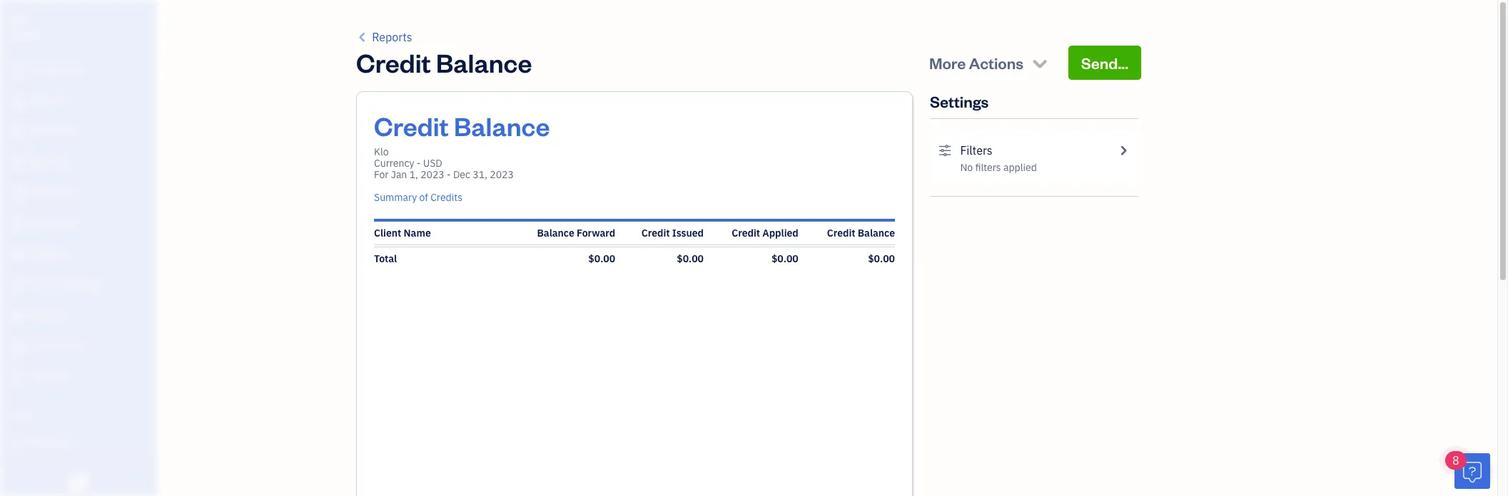 Task type: locate. For each thing, give the bounding box(es) containing it.
klo
[[11, 13, 27, 26], [374, 146, 389, 158]]

balance forward
[[537, 227, 615, 240]]

credit balance
[[356, 46, 532, 79], [827, 227, 895, 240]]

1 2023 from the left
[[421, 168, 445, 181]]

and
[[35, 463, 50, 475]]

2023
[[421, 168, 445, 181], [490, 168, 514, 181]]

1 vertical spatial klo
[[374, 146, 389, 158]]

settings image
[[939, 142, 952, 159]]

1 $0.00 from the left
[[588, 253, 615, 266]]

credit issued
[[642, 227, 704, 240]]

of
[[419, 191, 428, 204]]

1 horizontal spatial klo
[[374, 146, 389, 158]]

2023 right 31,
[[490, 168, 514, 181]]

credit inside credit balance klo currency - usd for jan 1, 2023 - dec 31, 2023
[[374, 109, 449, 143]]

main element
[[0, 0, 203, 497]]

- left 'dec'
[[447, 168, 451, 181]]

credit
[[356, 46, 431, 79], [374, 109, 449, 143], [642, 227, 670, 240], [732, 227, 760, 240], [827, 227, 856, 240]]

money image
[[9, 309, 26, 323]]

-
[[417, 157, 421, 170], [447, 168, 451, 181]]

client name
[[374, 227, 431, 240]]

0 vertical spatial credit balance
[[356, 46, 532, 79]]

chart image
[[9, 340, 26, 354]]

send… button
[[1069, 46, 1141, 80]]

summary of credits
[[374, 191, 463, 204]]

client image
[[9, 94, 26, 109]]

balance
[[436, 46, 532, 79], [454, 109, 550, 143], [537, 227, 575, 240], [858, 227, 895, 240]]

no filters applied
[[960, 161, 1037, 174]]

0 vertical spatial klo
[[11, 13, 27, 26]]

applied
[[763, 227, 799, 240]]

total
[[374, 253, 397, 266]]

settings
[[930, 91, 989, 111]]

balance inside credit balance klo currency - usd for jan 1, 2023 - dec 31, 2023
[[454, 109, 550, 143]]

1 horizontal spatial 2023
[[490, 168, 514, 181]]

0 horizontal spatial 2023
[[421, 168, 445, 181]]

2023 right 1,
[[421, 168, 445, 181]]

8
[[1453, 454, 1460, 468]]

applied
[[1004, 161, 1037, 174]]

team members link
[[4, 430, 153, 455]]

more
[[929, 53, 966, 73]]

klo up for
[[374, 146, 389, 158]]

- left usd
[[417, 157, 421, 170]]

credit left issued
[[642, 227, 670, 240]]

1 vertical spatial credit balance
[[827, 227, 895, 240]]

send…
[[1081, 53, 1129, 73]]

0 horizontal spatial credit balance
[[356, 46, 532, 79]]

team
[[11, 437, 33, 448]]

actions
[[969, 53, 1024, 73]]

for
[[374, 168, 389, 181]]

more actions
[[929, 53, 1024, 73]]

2 $0.00 from the left
[[677, 253, 704, 266]]

$0.00
[[588, 253, 615, 266], [677, 253, 704, 266], [772, 253, 799, 266], [868, 253, 895, 266]]

klo owner
[[11, 13, 40, 40]]

more actions button
[[917, 46, 1063, 80]]

issued
[[672, 227, 704, 240]]

no
[[960, 161, 973, 174]]

project image
[[9, 248, 26, 262]]

credit balance klo currency - usd for jan 1, 2023 - dec 31, 2023
[[374, 109, 550, 181]]

klo up 'owner' at the left top
[[11, 13, 27, 26]]

dashboard image
[[9, 64, 26, 78]]

reports button
[[356, 29, 412, 46]]

usd
[[423, 157, 442, 170]]

reports
[[372, 30, 412, 44]]

credit up currency at the left top of the page
[[374, 109, 449, 143]]

31,
[[473, 168, 488, 181]]

0 horizontal spatial klo
[[11, 13, 27, 26]]



Task type: vqa. For each thing, say whether or not it's contained in the screenshot.
Apps
yes



Task type: describe. For each thing, give the bounding box(es) containing it.
owner
[[11, 29, 40, 40]]

filters
[[975, 161, 1001, 174]]

invoice image
[[9, 156, 26, 170]]

apps link
[[4, 404, 153, 429]]

2 2023 from the left
[[490, 168, 514, 181]]

credit right "applied"
[[827, 227, 856, 240]]

jan
[[391, 168, 407, 181]]

dec
[[453, 168, 470, 181]]

items
[[11, 463, 33, 475]]

1 horizontal spatial -
[[447, 168, 451, 181]]

0 horizontal spatial -
[[417, 157, 421, 170]]

currency
[[374, 157, 414, 170]]

forward
[[577, 227, 615, 240]]

payment image
[[9, 186, 26, 201]]

items and services
[[11, 463, 86, 475]]

chevrondown image
[[1030, 53, 1050, 73]]

resource center badge image
[[1455, 454, 1491, 490]]

timer image
[[9, 278, 26, 293]]

credits
[[431, 191, 463, 204]]

chevronright image
[[1117, 142, 1130, 159]]

report image
[[9, 371, 26, 385]]

team members
[[11, 437, 73, 448]]

klo inside credit balance klo currency - usd for jan 1, 2023 - dec 31, 2023
[[374, 146, 389, 158]]

summary
[[374, 191, 417, 204]]

client
[[374, 227, 401, 240]]

klo inside klo owner
[[11, 13, 27, 26]]

credit down reports
[[356, 46, 431, 79]]

chevronleft image
[[356, 29, 369, 46]]

estimate image
[[9, 125, 26, 139]]

name
[[404, 227, 431, 240]]

3 $0.00 from the left
[[772, 253, 799, 266]]

4 $0.00 from the left
[[868, 253, 895, 266]]

8 button
[[1446, 452, 1491, 490]]

credit applied
[[732, 227, 799, 240]]

apps
[[11, 410, 32, 422]]

filters
[[960, 143, 993, 158]]

1,
[[409, 168, 418, 181]]

freshbooks image
[[67, 474, 90, 491]]

expense image
[[9, 217, 26, 231]]

services
[[51, 463, 86, 475]]

credit left "applied"
[[732, 227, 760, 240]]

items and services link
[[4, 457, 153, 482]]

1 horizontal spatial credit balance
[[827, 227, 895, 240]]

members
[[35, 437, 73, 448]]



